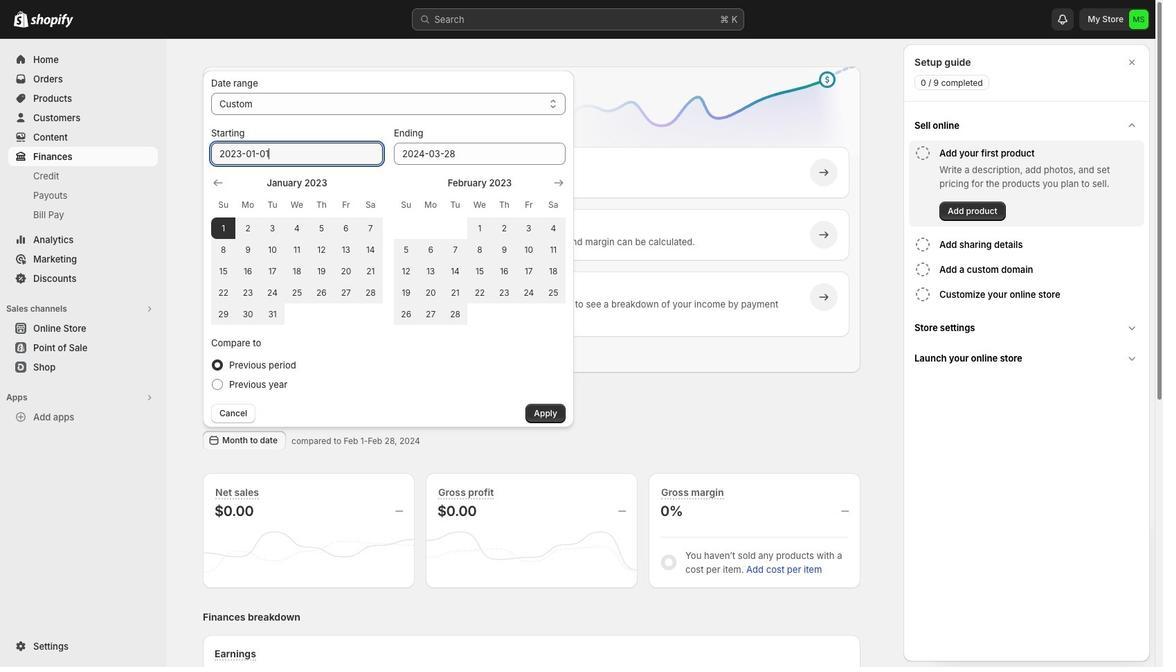Task type: vqa. For each thing, say whether or not it's contained in the screenshot.
the Sunday element
yes



Task type: locate. For each thing, give the bounding box(es) containing it.
1 horizontal spatial thursday element
[[492, 193, 517, 218]]

1 saturday element from the left
[[359, 193, 383, 218]]

1 horizontal spatial grid
[[394, 176, 566, 325]]

wednesday element
[[285, 193, 309, 218], [468, 193, 492, 218]]

0 horizontal spatial sunday element
[[211, 193, 236, 218]]

sunday element
[[211, 193, 236, 218], [394, 193, 419, 218]]

friday element for wednesday element related to monday element for 2nd sunday element from the right's the thursday "element"
[[334, 193, 359, 218]]

shopify image
[[14, 11, 28, 28]]

1 horizontal spatial monday element
[[419, 193, 443, 218]]

2 tuesday element from the left
[[443, 193, 468, 218]]

thursday element
[[309, 193, 334, 218], [492, 193, 517, 218]]

0 horizontal spatial thursday element
[[309, 193, 334, 218]]

0 horizontal spatial tuesday element
[[260, 193, 285, 218]]

1 horizontal spatial wednesday element
[[468, 193, 492, 218]]

tuesday element for monday element for 2nd sunday element from the right
[[260, 193, 285, 218]]

mark add your first product as done image
[[915, 145, 932, 161]]

2 wednesday element from the left
[[468, 193, 492, 218]]

1 monday element from the left
[[236, 193, 260, 218]]

wednesday element for monday element for 2nd sunday element from the right
[[285, 193, 309, 218]]

saturday element
[[359, 193, 383, 218], [541, 193, 566, 218]]

1 horizontal spatial saturday element
[[541, 193, 566, 218]]

1 horizontal spatial sunday element
[[394, 193, 419, 218]]

friday element for the thursday "element" related to wednesday element corresponding to monday element associated with first sunday element from right
[[517, 193, 541, 218]]

friday element
[[334, 193, 359, 218], [517, 193, 541, 218]]

my store image
[[1130, 10, 1149, 29]]

add your first product image
[[233, 228, 247, 242]]

0 horizontal spatial saturday element
[[359, 193, 383, 218]]

0 horizontal spatial grid
[[211, 176, 383, 325]]

dialog
[[904, 44, 1151, 662]]

thursday element for wednesday element related to monday element for 2nd sunday element from the right
[[309, 193, 334, 218]]

1 wednesday element from the left
[[285, 193, 309, 218]]

line chart image
[[547, 64, 864, 177]]

select a plan image
[[233, 166, 247, 179]]

1 horizontal spatial friday element
[[517, 193, 541, 218]]

grid
[[211, 176, 383, 325], [394, 176, 566, 325]]

2 monday element from the left
[[419, 193, 443, 218]]

1 friday element from the left
[[334, 193, 359, 218]]

None text field
[[394, 143, 566, 165]]

2 friday element from the left
[[517, 193, 541, 218]]

thursday element for wednesday element corresponding to monday element associated with first sunday element from right
[[492, 193, 517, 218]]

0 horizontal spatial wednesday element
[[285, 193, 309, 218]]

tuesday element
[[260, 193, 285, 218], [443, 193, 468, 218]]

0 horizontal spatial monday element
[[236, 193, 260, 218]]

1 thursday element from the left
[[309, 193, 334, 218]]

monday element
[[236, 193, 260, 218], [419, 193, 443, 218]]

None text field
[[211, 143, 383, 165]]

tuesday element for monday element associated with first sunday element from right
[[443, 193, 468, 218]]

1 grid from the left
[[211, 176, 383, 325]]

shopify image
[[30, 14, 73, 28]]

2 thursday element from the left
[[492, 193, 517, 218]]

1 horizontal spatial tuesday element
[[443, 193, 468, 218]]

set up shopify payments image
[[233, 290, 247, 304]]

1 tuesday element from the left
[[260, 193, 285, 218]]

mark add sharing details as done image
[[915, 236, 932, 253]]

0 horizontal spatial friday element
[[334, 193, 359, 218]]

2 saturday element from the left
[[541, 193, 566, 218]]

2 grid from the left
[[394, 176, 566, 325]]



Task type: describe. For each thing, give the bounding box(es) containing it.
2 sunday element from the left
[[394, 193, 419, 218]]

1 sunday element from the left
[[211, 193, 236, 218]]

saturday element for friday element for wednesday element related to monday element for 2nd sunday element from the right's the thursday "element"
[[359, 193, 383, 218]]

mark customize your online store as done image
[[915, 286, 932, 303]]

monday element for 2nd sunday element from the right
[[236, 193, 260, 218]]

mark add a custom domain as done image
[[915, 261, 932, 278]]

saturday element for the thursday "element" related to wednesday element corresponding to monday element associated with first sunday element from right friday element
[[541, 193, 566, 218]]

monday element for first sunday element from right
[[419, 193, 443, 218]]

wednesday element for monday element associated with first sunday element from right
[[468, 193, 492, 218]]



